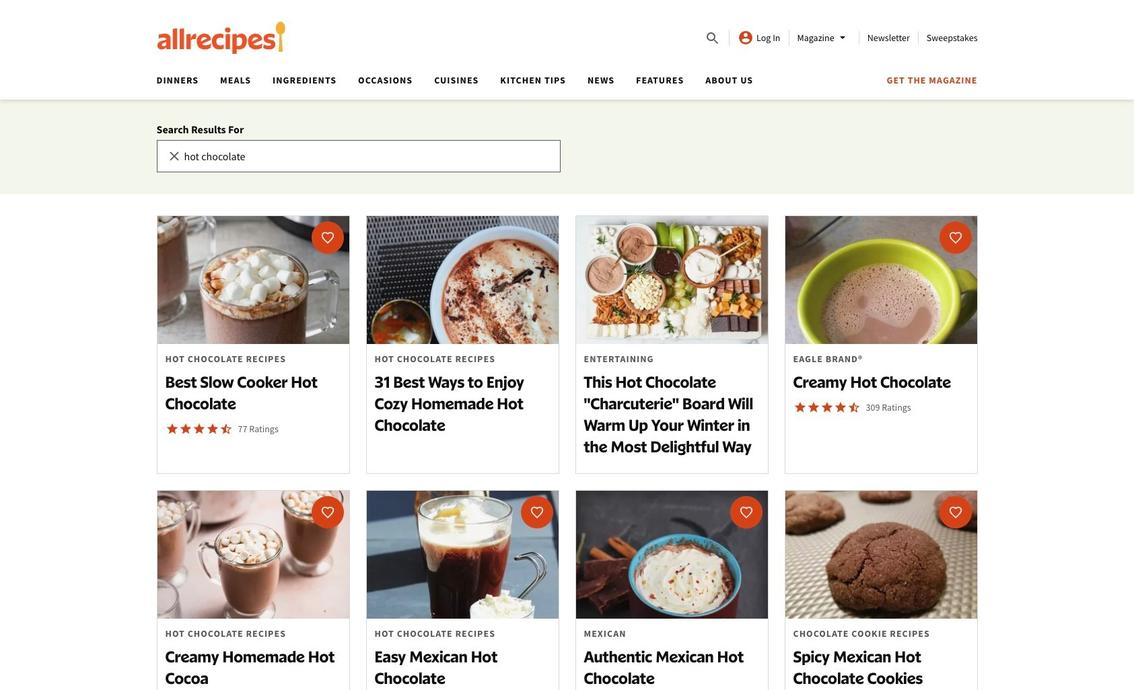 Task type: describe. For each thing, give the bounding box(es) containing it.
0 horizontal spatial save recipe image
[[321, 231, 334, 244]]

clear search image
[[167, 150, 181, 163]]

2 horizontal spatial save recipe image
[[949, 231, 963, 244]]

looking down at a hot chocolate charcuterie snack board with hot cocoa mixes, white and dark chocolate pieces, marshmallows, brie bites, nuts, snack mix, fruits, and whipped cream image
[[576, 216, 768, 344]]

star half image for the rightmost star image
[[848, 401, 861, 414]]

a high angle view of a couple of clear mugs filled with creamy hot cocoa and topped with melting mini marshmallows. image
[[157, 216, 349, 344]]

2 horizontal spatial star image
[[821, 401, 834, 414]]

pumpkin spice hot chocolate with whipped cream in a white mug image
[[367, 216, 559, 344]]

0 horizontal spatial star image
[[192, 422, 206, 436]]

a high angle view on three clear mugs of creamy homemade hot cocoa each topped with mini marshmallows. image
[[157, 491, 349, 619]]

save recipe image for a high angle view on three clear mugs of creamy homemade hot cocoa each topped with mini marshmallows. image
[[321, 506, 334, 519]]



Task type: locate. For each thing, give the bounding box(es) containing it.
1 horizontal spatial star image
[[794, 401, 807, 414]]

home image
[[157, 22, 286, 54]]

banner
[[0, 0, 1135, 100]]

star image
[[794, 401, 807, 414], [821, 401, 834, 414], [192, 422, 206, 436]]

None search field
[[157, 140, 561, 172]]

1 horizontal spatial save recipe image
[[740, 506, 753, 519]]

navigation
[[146, 70, 978, 100]]

star image
[[807, 401, 821, 414], [834, 401, 848, 414], [165, 422, 179, 436], [179, 422, 192, 436], [206, 422, 219, 436]]

account image
[[738, 30, 754, 46]]

close up view of mexican hot chocolate in a glass with whipped cream and cream in a glass image
[[367, 491, 559, 619]]

search image
[[705, 30, 721, 46]]

1 vertical spatial star half image
[[219, 422, 233, 436]]

star half image for left star image
[[219, 422, 233, 436]]

caret_down image
[[835, 30, 851, 46]]

Search text field
[[157, 140, 561, 172]]

save recipe image
[[321, 231, 334, 244], [740, 506, 753, 519], [949, 506, 963, 519]]

1 horizontal spatial save recipe image
[[530, 506, 544, 519]]

save recipe image
[[949, 231, 963, 244], [321, 506, 334, 519], [530, 506, 544, 519]]

0 horizontal spatial star half image
[[219, 422, 233, 436]]

save recipe image for close up view of mexican hot chocolate in a glass with whipped cream and cream in a glass image
[[530, 506, 544, 519]]

2 horizontal spatial save recipe image
[[949, 506, 963, 519]]

0 horizontal spatial save recipe image
[[321, 506, 334, 519]]

main content
[[0, 100, 1135, 690]]

1 horizontal spatial star half image
[[848, 401, 861, 414]]

0 vertical spatial star half image
[[848, 401, 861, 414]]

star half image
[[848, 401, 861, 414], [219, 422, 233, 436]]



Task type: vqa. For each thing, say whether or not it's contained in the screenshot.
extract
no



